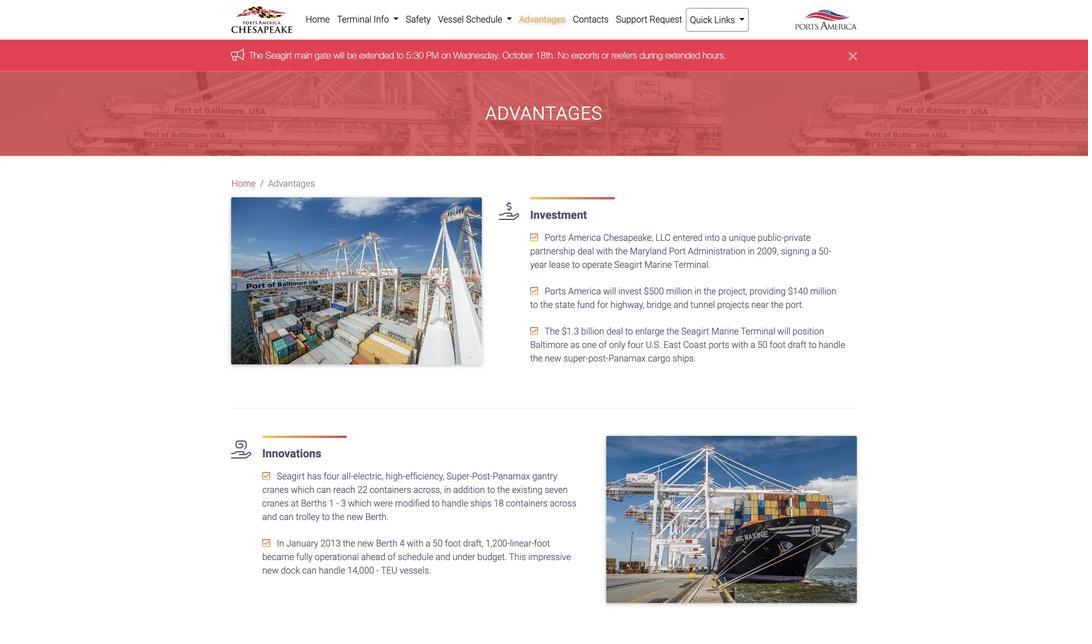 Task type: locate. For each thing, give the bounding box(es) containing it.
0 horizontal spatial marine
[[645, 260, 672, 270]]

tunnel
[[691, 300, 715, 310]]

innovations image
[[606, 436, 858, 604]]

new left berth.
[[347, 512, 363, 523]]

with right ports
[[732, 340, 749, 350]]

0 vertical spatial 50
[[758, 340, 768, 350]]

2 extended from the left
[[666, 50, 701, 60]]

in inside ports america will invest $500 million in the project, providing $140 million to the state fund for highway, bridge and tunnel projects near the port.
[[695, 286, 702, 297]]

0 horizontal spatial foot
[[445, 538, 461, 549]]

with
[[597, 246, 613, 257], [732, 340, 749, 350], [407, 538, 424, 549]]

to down position at right
[[809, 340, 817, 350]]

0 horizontal spatial will
[[334, 50, 345, 60]]

check square image
[[530, 233, 538, 242], [530, 287, 538, 296], [530, 327, 538, 336], [262, 472, 270, 481]]

panamax
[[609, 353, 646, 364], [493, 471, 530, 482]]

into
[[705, 232, 720, 243]]

million right the $140
[[811, 286, 837, 297]]

3
[[341, 498, 346, 509]]

1 vertical spatial in
[[695, 286, 702, 297]]

1 vertical spatial of
[[388, 552, 396, 563]]

1 vertical spatial advantages
[[486, 103, 603, 124]]

the seagirt main gate will be extended to 5:30 pm on wednesday, october 18th.  no exports or reefers during extended hours.
[[249, 50, 727, 60]]

0 vertical spatial terminal
[[337, 14, 372, 25]]

ports up partnership
[[545, 232, 566, 243]]

which up at
[[291, 485, 315, 495]]

new down baltimore
[[545, 353, 562, 364]]

panamax inside "seagirt has four all-electric, high-efficiency, super-post-panamax gantry cranes which can reach 22 containers across, in addition to the existing seven cranes at berths 1 - 3 which were modified to handle ships 18 containers across and can trolley to the new berth."
[[493, 471, 530, 482]]

to up 18
[[487, 485, 495, 495]]

bullhorn image
[[231, 49, 249, 61]]

1 ports from the top
[[545, 232, 566, 243]]

america
[[569, 232, 601, 243], [569, 286, 601, 297]]

2 horizontal spatial foot
[[770, 340, 786, 350]]

marine inside the $1.3 billion deal to enlarge the seagirt marine terminal will position baltimore as one of only four u.s. east coast ports with a 50 foot draft to handle the new super-post-panamax cargo ships.
[[712, 326, 739, 337]]

will
[[334, 50, 345, 60], [604, 286, 616, 297], [778, 326, 791, 337]]

extended right during in the top right of the page
[[666, 50, 701, 60]]

0 vertical spatial the
[[249, 50, 263, 60]]

a inside the $1.3 billion deal to enlarge the seagirt marine terminal will position baltimore as one of only four u.s. east coast ports with a 50 foot draft to handle the new super-post-panamax cargo ships.
[[751, 340, 756, 350]]

containers down 'high-'
[[370, 485, 411, 495]]

super-
[[447, 471, 472, 482]]

four left all-
[[324, 471, 340, 482]]

terminal.
[[674, 260, 711, 270]]

ports america chesapeake, llc entered into a unique public-private partnership deal with the maryland port administration in 2009, signing a 50- year lease to operate seagirt marine terminal.
[[530, 232, 832, 270]]

at
[[291, 498, 299, 509]]

new inside "seagirt has four all-electric, high-efficiency, super-post-panamax gantry cranes which can reach 22 containers across, in addition to the existing seven cranes at berths 1 - 3 which were modified to handle ships 18 containers across and can trolley to the new berth."
[[347, 512, 363, 523]]

deal up operate
[[578, 246, 594, 257]]

0 vertical spatial home link
[[302, 8, 334, 30]]

0 vertical spatial four
[[628, 340, 644, 350]]

seagirt down maryland
[[615, 260, 643, 270]]

1 vertical spatial and
[[262, 512, 277, 523]]

america up operate
[[569, 232, 601, 243]]

close image
[[849, 49, 858, 62]]

handle
[[819, 340, 846, 350], [442, 498, 469, 509], [319, 565, 345, 576]]

million
[[666, 286, 693, 297], [811, 286, 837, 297]]

- right 1
[[336, 498, 339, 509]]

1 vertical spatial marine
[[712, 326, 739, 337]]

- inside "seagirt has four all-electric, high-efficiency, super-post-panamax gantry cranes which can reach 22 containers across, in addition to the existing seven cranes at berths 1 - 3 which were modified to handle ships 18 containers across and can trolley to the new berth."
[[336, 498, 339, 509]]

administration
[[688, 246, 746, 257]]

1 vertical spatial terminal
[[741, 326, 776, 337]]

the down baltimore
[[530, 353, 543, 364]]

2 vertical spatial can
[[302, 565, 317, 576]]

will inside ports america will invest $500 million in the project, providing $140 million to the state fund for highway, bridge and tunnel projects near the port.
[[604, 286, 616, 297]]

0 horizontal spatial in
[[444, 485, 451, 495]]

- inside in january 2013 the new berth 4 with a 50 foot draft, 1,200-linear-foot became fully operational ahead of schedule and under budget. this impressive new dock can handle 14,000 - teu vessels.
[[377, 565, 379, 576]]

seagirt up coast
[[682, 326, 710, 337]]

0 horizontal spatial four
[[324, 471, 340, 482]]

1 vertical spatial will
[[604, 286, 616, 297]]

and left under at left bottom
[[436, 552, 451, 563]]

support request link
[[613, 8, 686, 30]]

1 horizontal spatial home
[[306, 14, 330, 25]]

super-
[[564, 353, 589, 364]]

only
[[609, 340, 626, 350]]

to left 5:30
[[397, 50, 404, 60]]

1 horizontal spatial deal
[[607, 326, 623, 337]]

containers
[[370, 485, 411, 495], [506, 498, 548, 509]]

50 up schedule at the left bottom of page
[[433, 538, 443, 549]]

0 vertical spatial containers
[[370, 485, 411, 495]]

marine
[[645, 260, 672, 270], [712, 326, 739, 337]]

1 vertical spatial -
[[377, 565, 379, 576]]

efficiency,
[[406, 471, 445, 482]]

0 vertical spatial ports
[[545, 232, 566, 243]]

projects
[[718, 300, 749, 310]]

marine down maryland
[[645, 260, 672, 270]]

panamax up the existing
[[493, 471, 530, 482]]

2 ports from the top
[[545, 286, 566, 297]]

1 horizontal spatial million
[[811, 286, 837, 297]]

0 vertical spatial and
[[674, 300, 689, 310]]

near
[[752, 300, 769, 310]]

and up check square icon
[[262, 512, 277, 523]]

handle inside in january 2013 the new berth 4 with a 50 foot draft, 1,200-linear-foot became fully operational ahead of schedule and under budget. this impressive new dock can handle 14,000 - teu vessels.
[[319, 565, 345, 576]]

1 million from the left
[[666, 286, 693, 297]]

impressive
[[528, 552, 571, 563]]

seagirt down innovations
[[277, 471, 305, 482]]

safety
[[406, 14, 431, 25]]

lease
[[549, 260, 570, 270]]

0 horizontal spatial containers
[[370, 485, 411, 495]]

new down 'became'
[[262, 565, 279, 576]]

were
[[374, 498, 393, 509]]

1 horizontal spatial and
[[436, 552, 451, 563]]

a right ports
[[751, 340, 756, 350]]

1 horizontal spatial marine
[[712, 326, 739, 337]]

can down fully
[[302, 565, 317, 576]]

deal up only
[[607, 326, 623, 337]]

2 horizontal spatial handle
[[819, 340, 846, 350]]

check square image up partnership
[[530, 233, 538, 242]]

terminal inside the $1.3 billion deal to enlarge the seagirt marine terminal will position baltimore as one of only four u.s. east coast ports with a 50 foot draft to handle the new super-post-panamax cargo ships.
[[741, 326, 776, 337]]

terminal info
[[337, 14, 391, 25]]

handle down addition
[[442, 498, 469, 509]]

berth.
[[365, 512, 389, 523]]

1 horizontal spatial panamax
[[609, 353, 646, 364]]

new inside the $1.3 billion deal to enlarge the seagirt marine terminal will position baltimore as one of only four u.s. east coast ports with a 50 foot draft to handle the new super-post-panamax cargo ships.
[[545, 353, 562, 364]]

ports america will invest $500 million in the project, providing $140 million to the state fund for highway, bridge and tunnel projects near the port.
[[530, 286, 837, 310]]

1 horizontal spatial home link
[[302, 8, 334, 30]]

wednesday,
[[454, 50, 500, 60]]

and left tunnel
[[674, 300, 689, 310]]

entered
[[673, 232, 703, 243]]

1 vertical spatial 50
[[433, 538, 443, 549]]

the up operational
[[343, 538, 355, 549]]

million up the bridge
[[666, 286, 693, 297]]

dock
[[281, 565, 300, 576]]

0 vertical spatial panamax
[[609, 353, 646, 364]]

which down 22
[[348, 498, 372, 509]]

can up 1
[[317, 485, 331, 495]]

four inside "seagirt has four all-electric, high-efficiency, super-post-panamax gantry cranes which can reach 22 containers across, in addition to the existing seven cranes at berths 1 - 3 which were modified to handle ships 18 containers across and can trolley to the new berth."
[[324, 471, 340, 482]]

ports inside ports america will invest $500 million in the project, providing $140 million to the state fund for highway, bridge and tunnel projects near the port.
[[545, 286, 566, 297]]

0 horizontal spatial million
[[666, 286, 693, 297]]

1 horizontal spatial -
[[377, 565, 379, 576]]

1 vertical spatial panamax
[[493, 471, 530, 482]]

1 vertical spatial america
[[569, 286, 601, 297]]

of right one
[[599, 340, 607, 350]]

cranes left at
[[262, 498, 289, 509]]

with up operate
[[597, 246, 613, 257]]

1 vertical spatial cranes
[[262, 498, 289, 509]]

1 horizontal spatial handle
[[442, 498, 469, 509]]

cargo
[[648, 353, 671, 364]]

has
[[307, 471, 322, 482]]

0 horizontal spatial deal
[[578, 246, 594, 257]]

and inside "seagirt has four all-electric, high-efficiency, super-post-panamax gantry cranes which can reach 22 containers across, in addition to the existing seven cranes at berths 1 - 3 which were modified to handle ships 18 containers across and can trolley to the new berth."
[[262, 512, 277, 523]]

gate
[[315, 50, 331, 60]]

vessel schedule
[[438, 14, 505, 25]]

0 vertical spatial of
[[599, 340, 607, 350]]

0 horizontal spatial panamax
[[493, 471, 530, 482]]

1 vertical spatial the
[[545, 326, 560, 337]]

0 vertical spatial america
[[569, 232, 601, 243]]

seagirt
[[266, 50, 292, 60], [615, 260, 643, 270], [682, 326, 710, 337], [277, 471, 305, 482]]

1 vertical spatial ports
[[545, 286, 566, 297]]

2 vertical spatial with
[[407, 538, 424, 549]]

and inside ports america will invest $500 million in the project, providing $140 million to the state fund for highway, bridge and tunnel projects near the port.
[[674, 300, 689, 310]]

seagirt inside ports america chesapeake, llc entered into a unique public-private partnership deal with the maryland port administration in 2009, signing a 50- year lease to operate seagirt marine terminal.
[[615, 260, 643, 270]]

of up teu
[[388, 552, 396, 563]]

2 vertical spatial will
[[778, 326, 791, 337]]

u.s.
[[646, 340, 662, 350]]

0 vertical spatial will
[[334, 50, 345, 60]]

to
[[397, 50, 404, 60], [572, 260, 580, 270], [530, 300, 538, 310], [626, 326, 633, 337], [809, 340, 817, 350], [487, 485, 495, 495], [432, 498, 440, 509], [322, 512, 330, 523]]

will up the draft at right bottom
[[778, 326, 791, 337]]

the down chesapeake, on the right of the page
[[615, 246, 628, 257]]

four left u.s.
[[628, 340, 644, 350]]

0 horizontal spatial extended
[[359, 50, 394, 60]]

the left state
[[541, 300, 553, 310]]

0 vertical spatial can
[[317, 485, 331, 495]]

america up fund
[[569, 286, 601, 297]]

bridge
[[647, 300, 672, 310]]

2 vertical spatial and
[[436, 552, 451, 563]]

marine inside ports america chesapeake, llc entered into a unique public-private partnership deal with the maryland port administration in 2009, signing a 50- year lease to operate seagirt marine terminal.
[[645, 260, 672, 270]]

ports for ports america chesapeake, llc entered into a unique public-private partnership deal with the maryland port administration in 2009, signing a 50- year lease to operate seagirt marine terminal.
[[545, 232, 566, 243]]

1 horizontal spatial containers
[[506, 498, 548, 509]]

america inside ports america will invest $500 million in the project, providing $140 million to the state fund for highway, bridge and tunnel projects near the port.
[[569, 286, 601, 297]]

to down 1
[[322, 512, 330, 523]]

the inside the seagirt main gate will be extended to 5:30 pm on wednesday, october 18th.  no exports or reefers during extended hours. alert
[[249, 50, 263, 60]]

1 america from the top
[[569, 232, 601, 243]]

2 vertical spatial advantages
[[268, 178, 315, 189]]

to right lease
[[572, 260, 580, 270]]

0 horizontal spatial terminal
[[337, 14, 372, 25]]

1 horizontal spatial extended
[[666, 50, 701, 60]]

marine up ports
[[712, 326, 739, 337]]

0 vertical spatial cranes
[[262, 485, 289, 495]]

0 horizontal spatial 50
[[433, 538, 443, 549]]

america inside ports america chesapeake, llc entered into a unique public-private partnership deal with the maryland port administration in 2009, signing a 50- year lease to operate seagirt marine terminal.
[[569, 232, 601, 243]]

post-
[[472, 471, 493, 482]]

cranes
[[262, 485, 289, 495], [262, 498, 289, 509]]

seagirt inside the $1.3 billion deal to enlarge the seagirt marine terminal will position baltimore as one of only four u.s. east coast ports with a 50 foot draft to handle the new super-post-panamax cargo ships.
[[682, 326, 710, 337]]

ports inside ports america chesapeake, llc entered into a unique public-private partnership deal with the maryland port administration in 2009, signing a 50- year lease to operate seagirt marine terminal.
[[545, 232, 566, 243]]

2 horizontal spatial in
[[748, 246, 755, 257]]

2 vertical spatial in
[[444, 485, 451, 495]]

1 vertical spatial with
[[732, 340, 749, 350]]

trolley
[[296, 512, 320, 523]]

1 vertical spatial handle
[[442, 498, 469, 509]]

fund
[[577, 300, 595, 310]]

vessel schedule link
[[435, 8, 516, 30]]

extended right be
[[359, 50, 394, 60]]

and inside in january 2013 the new berth 4 with a 50 foot draft, 1,200-linear-foot became fully operational ahead of schedule and under budget. this impressive new dock can handle 14,000 - teu vessels.
[[436, 552, 451, 563]]

can down at
[[279, 512, 294, 523]]

in up tunnel
[[695, 286, 702, 297]]

will inside the $1.3 billion deal to enlarge the seagirt marine terminal will position baltimore as one of only four u.s. east coast ports with a 50 foot draft to handle the new super-post-panamax cargo ships.
[[778, 326, 791, 337]]

2009,
[[757, 246, 779, 257]]

0 vertical spatial home
[[306, 14, 330, 25]]

14,000
[[348, 565, 374, 576]]

0 vertical spatial in
[[748, 246, 755, 257]]

across
[[550, 498, 577, 509]]

1 horizontal spatial 50
[[758, 340, 768, 350]]

0 vertical spatial advantages
[[519, 14, 566, 25]]

0 horizontal spatial of
[[388, 552, 396, 563]]

check square image for the $1.3 billion deal to enlarge the seagirt marine terminal will position baltimore as one of only four u.s. east coast ports with a 50 foot draft to handle the new super-post-panamax cargo ships.
[[530, 327, 538, 336]]

0 horizontal spatial the
[[249, 50, 263, 60]]

four inside the $1.3 billion deal to enlarge the seagirt marine terminal will position baltimore as one of only four u.s. east coast ports with a 50 foot draft to handle the new super-post-panamax cargo ships.
[[628, 340, 644, 350]]

0 vertical spatial which
[[291, 485, 315, 495]]

foot up under at left bottom
[[445, 538, 461, 549]]

a
[[722, 232, 727, 243], [812, 246, 817, 257], [751, 340, 756, 350], [426, 538, 431, 549]]

1 horizontal spatial with
[[597, 246, 613, 257]]

the left main
[[249, 50, 263, 60]]

0 vertical spatial deal
[[578, 246, 594, 257]]

2 america from the top
[[569, 286, 601, 297]]

0 horizontal spatial -
[[336, 498, 339, 509]]

handle down operational
[[319, 565, 345, 576]]

0 horizontal spatial which
[[291, 485, 315, 495]]

with inside the $1.3 billion deal to enlarge the seagirt marine terminal will position baltimore as one of only four u.s. east coast ports with a 50 foot draft to handle the new super-post-panamax cargo ships.
[[732, 340, 749, 350]]

check square image up baltimore
[[530, 327, 538, 336]]

$1.3
[[562, 326, 579, 337]]

1 horizontal spatial in
[[695, 286, 702, 297]]

0 horizontal spatial with
[[407, 538, 424, 549]]

project,
[[719, 286, 748, 297]]

cranes down innovations
[[262, 485, 289, 495]]

0 horizontal spatial home
[[232, 178, 256, 189]]

0 vertical spatial handle
[[819, 340, 846, 350]]

safety link
[[402, 8, 435, 30]]

18
[[494, 498, 504, 509]]

50 inside the $1.3 billion deal to enlarge the seagirt marine terminal will position baltimore as one of only four u.s. east coast ports with a 50 foot draft to handle the new super-post-panamax cargo ships.
[[758, 340, 768, 350]]

1 horizontal spatial will
[[604, 286, 616, 297]]

seagirt left main
[[266, 50, 292, 60]]

check square image down year
[[530, 287, 538, 296]]

a right the into
[[722, 232, 727, 243]]

deal
[[578, 246, 594, 257], [607, 326, 623, 337]]

america for chesapeake,
[[569, 232, 601, 243]]

vessel
[[438, 14, 464, 25]]

0 vertical spatial marine
[[645, 260, 672, 270]]

2 horizontal spatial and
[[674, 300, 689, 310]]

1 vertical spatial deal
[[607, 326, 623, 337]]

2 cranes from the top
[[262, 498, 289, 509]]

with right 4
[[407, 538, 424, 549]]

will up the for
[[604, 286, 616, 297]]

0 horizontal spatial and
[[262, 512, 277, 523]]

check square image down innovations
[[262, 472, 270, 481]]

home
[[306, 14, 330, 25], [232, 178, 256, 189]]

links
[[715, 14, 735, 25]]

panamax down only
[[609, 353, 646, 364]]

teu
[[381, 565, 398, 576]]

2013
[[321, 538, 341, 549]]

foot left the draft at right bottom
[[770, 340, 786, 350]]

0 vertical spatial with
[[597, 246, 613, 257]]

existing
[[512, 485, 543, 495]]

handle down position at right
[[819, 340, 846, 350]]

1 horizontal spatial the
[[545, 326, 560, 337]]

the up baltimore
[[545, 326, 560, 337]]

50
[[758, 340, 768, 350], [433, 538, 443, 549]]

innovations
[[262, 447, 322, 460]]

the inside the $1.3 billion deal to enlarge the seagirt marine terminal will position baltimore as one of only four u.s. east coast ports with a 50 foot draft to handle the new super-post-panamax cargo ships.
[[545, 326, 560, 337]]

1 vertical spatial home link
[[232, 177, 256, 190]]

1 horizontal spatial of
[[599, 340, 607, 350]]

0 vertical spatial -
[[336, 498, 339, 509]]

1 vertical spatial four
[[324, 471, 340, 482]]

handle inside "seagirt has four all-electric, high-efficiency, super-post-panamax gantry cranes which can reach 22 containers across, in addition to the existing seven cranes at berths 1 - 3 which were modified to handle ships 18 containers across and can trolley to the new berth."
[[442, 498, 469, 509]]

terminal down near
[[741, 326, 776, 337]]

with inside ports america chesapeake, llc entered into a unique public-private partnership deal with the maryland port administration in 2009, signing a 50- year lease to operate seagirt marine terminal.
[[597, 246, 613, 257]]

50 left the draft at right bottom
[[758, 340, 768, 350]]

0 horizontal spatial handle
[[319, 565, 345, 576]]

1 horizontal spatial terminal
[[741, 326, 776, 337]]

for
[[597, 300, 609, 310]]

will left be
[[334, 50, 345, 60]]

in down unique
[[748, 246, 755, 257]]

foot up impressive in the bottom of the page
[[534, 538, 550, 549]]

1 horizontal spatial four
[[628, 340, 644, 350]]

1 horizontal spatial which
[[348, 498, 372, 509]]

to down across,
[[432, 498, 440, 509]]

containers down the existing
[[506, 498, 548, 509]]

in down super-
[[444, 485, 451, 495]]

terminal left info in the left of the page
[[337, 14, 372, 25]]

2 horizontal spatial will
[[778, 326, 791, 337]]

to left state
[[530, 300, 538, 310]]

a up schedule at the left bottom of page
[[426, 538, 431, 549]]

of
[[599, 340, 607, 350], [388, 552, 396, 563]]

- left teu
[[377, 565, 379, 576]]

ports up state
[[545, 286, 566, 297]]

2 horizontal spatial with
[[732, 340, 749, 350]]



Task type: describe. For each thing, give the bounding box(es) containing it.
schedule
[[398, 552, 434, 563]]

the up tunnel
[[704, 286, 716, 297]]

ships.
[[673, 353, 696, 364]]

the down the 3
[[332, 512, 345, 523]]

exports
[[572, 50, 599, 60]]

50 inside in january 2013 the new berth 4 with a 50 foot draft, 1,200-linear-foot became fully operational ahead of schedule and under budget. this impressive new dock can handle 14,000 - teu vessels.
[[433, 538, 443, 549]]

with inside in january 2013 the new berth 4 with a 50 foot draft, 1,200-linear-foot became fully operational ahead of schedule and under budget. this impressive new dock can handle 14,000 - teu vessels.
[[407, 538, 424, 549]]

will inside alert
[[334, 50, 345, 60]]

in
[[277, 538, 284, 549]]

to inside ports america chesapeake, llc entered into a unique public-private partnership deal with the maryland port administration in 2009, signing a 50- year lease to operate seagirt marine terminal.
[[572, 260, 580, 270]]

to up only
[[626, 326, 633, 337]]

during
[[640, 50, 663, 60]]

investment
[[530, 208, 587, 222]]

east
[[664, 340, 681, 350]]

maryland
[[630, 246, 667, 257]]

providing
[[750, 286, 786, 297]]

the $1.3 billion deal to enlarge the seagirt marine terminal will position baltimore as one of only four u.s. east coast ports with a 50 foot draft to handle the new super-post-panamax cargo ships.
[[530, 326, 846, 364]]

addition
[[453, 485, 485, 495]]

ports
[[709, 340, 730, 350]]

can inside in january 2013 the new berth 4 with a 50 foot draft, 1,200-linear-foot became fully operational ahead of schedule and under budget. this impressive new dock can handle 14,000 - teu vessels.
[[302, 565, 317, 576]]

billion
[[581, 326, 605, 337]]

the for $1.3
[[545, 326, 560, 337]]

berths
[[301, 498, 327, 509]]

in inside ports america chesapeake, llc entered into a unique public-private partnership deal with the maryland port administration in 2009, signing a 50- year lease to operate seagirt marine terminal.
[[748, 246, 755, 257]]

high-
[[386, 471, 406, 482]]

$500
[[644, 286, 664, 297]]

22
[[358, 485, 368, 495]]

to inside alert
[[397, 50, 404, 60]]

january
[[287, 538, 319, 549]]

deal inside ports america chesapeake, llc entered into a unique public-private partnership deal with the maryland port administration in 2009, signing a 50- year lease to operate seagirt marine terminal.
[[578, 246, 594, 257]]

port
[[669, 246, 686, 257]]

18th.
[[536, 50, 556, 60]]

seagirt inside "seagirt has four all-electric, high-efficiency, super-post-panamax gantry cranes which can reach 22 containers across, in addition to the existing seven cranes at berths 1 - 3 which were modified to handle ships 18 containers across and can trolley to the new berth."
[[277, 471, 305, 482]]

draft
[[788, 340, 807, 350]]

in inside "seagirt has four all-electric, high-efficiency, super-post-panamax gantry cranes which can reach 22 containers across, in addition to the existing seven cranes at berths 1 - 3 which were modified to handle ships 18 containers across and can trolley to the new berth."
[[444, 485, 451, 495]]

terminal info link
[[334, 8, 402, 30]]

vessels.
[[400, 565, 431, 576]]

coast
[[684, 340, 707, 350]]

to inside ports america will invest $500 million in the project, providing $140 million to the state fund for highway, bridge and tunnel projects near the port.
[[530, 300, 538, 310]]

1 vertical spatial containers
[[506, 498, 548, 509]]

berth
[[376, 538, 398, 549]]

on
[[442, 50, 451, 60]]

ahead
[[361, 552, 386, 563]]

electric,
[[353, 471, 384, 482]]

no
[[558, 50, 569, 60]]

support
[[616, 14, 648, 25]]

partnership
[[530, 246, 576, 257]]

contacts link
[[570, 8, 613, 30]]

the seagirt main gate will be extended to 5:30 pm on wednesday, october 18th.  no exports or reefers during extended hours. alert
[[0, 40, 1089, 71]]

became
[[262, 552, 294, 563]]

hours.
[[703, 50, 727, 60]]

1 extended from the left
[[359, 50, 394, 60]]

check square image
[[262, 539, 270, 548]]

the for seagirt
[[249, 50, 263, 60]]

support request
[[616, 14, 683, 25]]

seagirt inside the seagirt main gate will be extended to 5:30 pm on wednesday, october 18th.  no exports or reefers during extended hours. alert
[[266, 50, 292, 60]]

1 vertical spatial can
[[279, 512, 294, 523]]

linear-
[[510, 538, 534, 549]]

1 vertical spatial which
[[348, 498, 372, 509]]

draft,
[[463, 538, 484, 549]]

october
[[503, 50, 534, 60]]

ships
[[471, 498, 492, 509]]

contacts
[[573, 14, 609, 25]]

signing
[[781, 246, 810, 257]]

the up east
[[667, 326, 679, 337]]

of inside the $1.3 billion deal to enlarge the seagirt marine terminal will position baltimore as one of only four u.s. east coast ports with a 50 foot draft to handle the new super-post-panamax cargo ships.
[[599, 340, 607, 350]]

year
[[530, 260, 547, 270]]

ports for ports america will invest $500 million in the project, providing $140 million to the state fund for highway, bridge and tunnel projects near the port.
[[545, 286, 566, 297]]

foot inside the $1.3 billion deal to enlarge the seagirt marine terminal will position baltimore as one of only four u.s. east coast ports with a 50 foot draft to handle the new super-post-panamax cargo ships.
[[770, 340, 786, 350]]

50-
[[819, 246, 832, 257]]

reefers
[[612, 50, 637, 60]]

one
[[582, 340, 597, 350]]

investment image
[[231, 197, 482, 365]]

advantages inside advantages link
[[519, 14, 566, 25]]

enlarge
[[636, 326, 665, 337]]

new up 'ahead'
[[358, 538, 374, 549]]

quick
[[690, 14, 712, 25]]

modified
[[395, 498, 430, 509]]

be
[[347, 50, 357, 60]]

chesapeake,
[[604, 232, 654, 243]]

the inside ports america chesapeake, llc entered into a unique public-private partnership deal with the maryland port administration in 2009, signing a 50- year lease to operate seagirt marine terminal.
[[615, 246, 628, 257]]

gantry
[[533, 471, 558, 482]]

deal inside the $1.3 billion deal to enlarge the seagirt marine terminal will position baltimore as one of only four u.s. east coast ports with a 50 foot draft to handle the new super-post-panamax cargo ships.
[[607, 326, 623, 337]]

america for will
[[569, 286, 601, 297]]

handle inside the $1.3 billion deal to enlarge the seagirt marine terminal will position baltimore as one of only four u.s. east coast ports with a 50 foot draft to handle the new super-post-panamax cargo ships.
[[819, 340, 846, 350]]

budget.
[[478, 552, 507, 563]]

of inside in january 2013 the new berth 4 with a 50 foot draft, 1,200-linear-foot became fully operational ahead of schedule and under budget. this impressive new dock can handle 14,000 - teu vessels.
[[388, 552, 396, 563]]

the down providing
[[771, 300, 784, 310]]

schedule
[[466, 14, 503, 25]]

quick links link
[[686, 8, 749, 32]]

1 vertical spatial home
[[232, 178, 256, 189]]

5:30
[[406, 50, 424, 60]]

check square image for ports america chesapeake, llc entered into a unique public-private partnership deal with the maryland port administration in 2009, signing a 50- year lease to operate seagirt marine terminal.
[[530, 233, 538, 242]]

the inside in january 2013 the new berth 4 with a 50 foot draft, 1,200-linear-foot became fully operational ahead of schedule and under budget. this impressive new dock can handle 14,000 - teu vessels.
[[343, 538, 355, 549]]

check square image for ports america will invest $500 million in the project, providing $140 million to the state fund for highway, bridge and tunnel projects near the port.
[[530, 287, 538, 296]]

all-
[[342, 471, 353, 482]]

as
[[571, 340, 580, 350]]

post-
[[589, 353, 609, 364]]

public-
[[758, 232, 784, 243]]

pm
[[426, 50, 439, 60]]

a inside in january 2013 the new berth 4 with a 50 foot draft, 1,200-linear-foot became fully operational ahead of schedule and under budget. this impressive new dock can handle 14,000 - teu vessels.
[[426, 538, 431, 549]]

check square image for seagirt has four all-electric, high-efficiency, super-post-panamax gantry cranes which can reach 22 containers across, in addition to the existing seven cranes at berths 1 - 3 which were modified to handle ships 18 containers across and can trolley to the new berth.
[[262, 472, 270, 481]]

llc
[[656, 232, 671, 243]]

or
[[602, 50, 609, 60]]

request
[[650, 14, 683, 25]]

4
[[400, 538, 405, 549]]

operational
[[315, 552, 359, 563]]

unique
[[729, 232, 756, 243]]

state
[[555, 300, 575, 310]]

1 horizontal spatial foot
[[534, 538, 550, 549]]

info
[[374, 14, 389, 25]]

1 cranes from the top
[[262, 485, 289, 495]]

0 horizontal spatial home link
[[232, 177, 256, 190]]

a left the 50-
[[812, 246, 817, 257]]

this
[[509, 552, 526, 563]]

main
[[295, 50, 312, 60]]

port.
[[786, 300, 804, 310]]

2 million from the left
[[811, 286, 837, 297]]

panamax inside the $1.3 billion deal to enlarge the seagirt marine terminal will position baltimore as one of only four u.s. east coast ports with a 50 foot draft to handle the new super-post-panamax cargo ships.
[[609, 353, 646, 364]]

the up 18
[[498, 485, 510, 495]]



Task type: vqa. For each thing, say whether or not it's contained in the screenshot.
Has
yes



